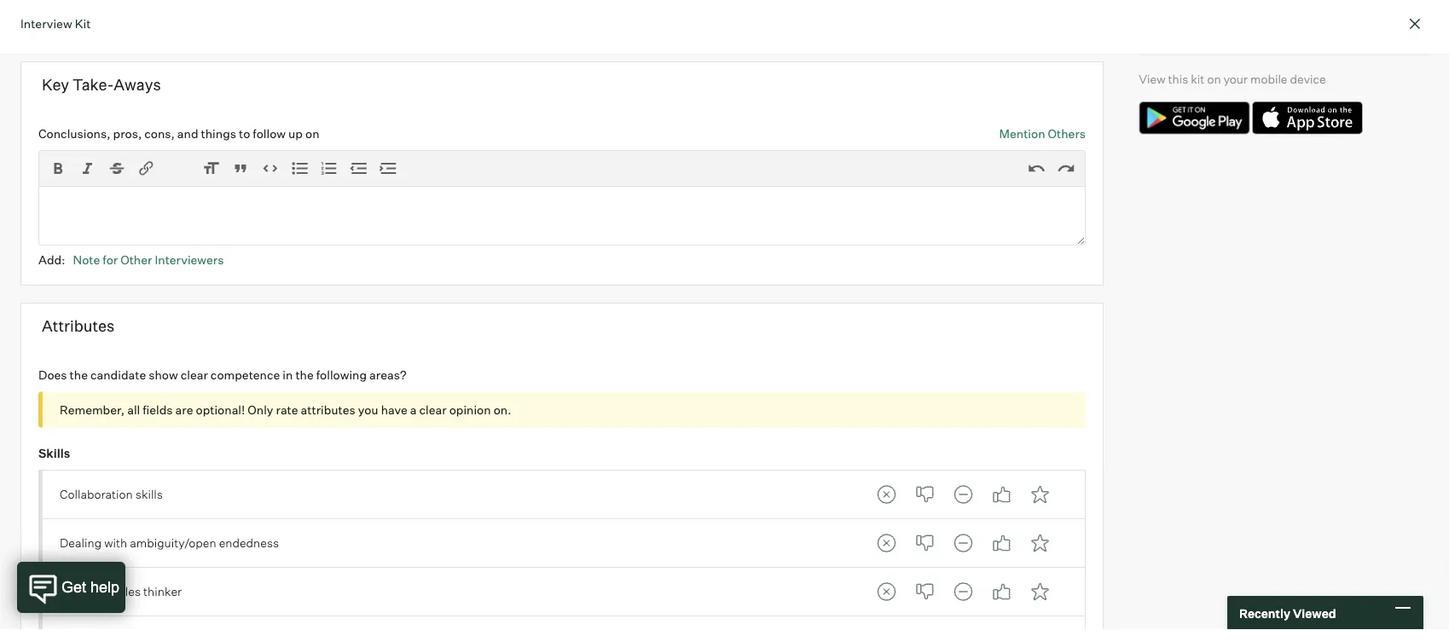 Task type: locate. For each thing, give the bounding box(es) containing it.
clear
[[181, 368, 208, 382], [419, 402, 447, 417]]

1 vertical spatial no button
[[908, 526, 942, 561]]

view this kit on your mobile device
[[1139, 71, 1327, 86]]

attributes
[[42, 316, 115, 336]]

have
[[381, 402, 408, 417]]

pros,
[[113, 126, 142, 141]]

this
[[1169, 71, 1189, 86]]

0 vertical spatial definitely not button
[[870, 478, 904, 512]]

2 vertical spatial strong yes button
[[1023, 575, 1058, 609]]

0 vertical spatial strong yes button
[[1023, 478, 1058, 512]]

all
[[127, 402, 140, 417]]

1 vertical spatial definitely not button
[[870, 526, 904, 561]]

0 horizontal spatial on
[[305, 126, 320, 141]]

1 vertical spatial and
[[177, 126, 198, 141]]

3 no image from the top
[[908, 575, 942, 609]]

2 mixed image from the top
[[947, 526, 981, 561]]

2 mixed button from the top
[[947, 526, 981, 561]]

no image for ambiguity/open
[[908, 526, 942, 561]]

this
[[85, 19, 110, 34]]

0 vertical spatial yes button
[[985, 478, 1019, 512]]

first
[[60, 585, 85, 600]]

0 vertical spatial and
[[186, 19, 207, 34]]

3 no button from the top
[[908, 575, 942, 609]]

1 vertical spatial definitely not image
[[870, 575, 904, 609]]

following
[[316, 368, 367, 382]]

0 vertical spatial yes image
[[985, 526, 1019, 561]]

optional!
[[196, 402, 245, 417]]

yes button for ambiguity/open
[[985, 526, 1019, 561]]

definitely not image
[[870, 526, 904, 561], [870, 575, 904, 609]]

your
[[1224, 71, 1248, 86]]

the for bias
[[283, 19, 301, 34]]

0 vertical spatial definitely not image
[[870, 526, 904, 561]]

1 yes image from the top
[[985, 526, 1019, 561]]

1 vertical spatial tab list
[[870, 526, 1058, 561]]

add:
[[38, 252, 65, 267]]

3 tab list from the top
[[870, 575, 1058, 609]]

2 yes button from the top
[[985, 526, 1019, 561]]

1 vertical spatial clear
[[419, 402, 447, 417]]

1 definitely not button from the top
[[870, 478, 904, 512]]

add: note for other interviewers
[[38, 252, 224, 267]]

3 definitely not button from the top
[[870, 575, 904, 609]]

and
[[186, 19, 207, 34], [177, 126, 198, 141]]

1 vertical spatial yes button
[[985, 526, 1019, 561]]

on
[[1208, 71, 1222, 86], [305, 126, 320, 141]]

viewed
[[1294, 606, 1337, 621]]

2 vertical spatial tab list
[[870, 575, 1058, 609]]

3 mixed image from the top
[[947, 575, 981, 609]]

hire
[[259, 19, 280, 34]]

definitely not button
[[870, 478, 904, 512], [870, 526, 904, 561], [870, 575, 904, 609]]

strong yes image
[[1023, 478, 1058, 512], [1023, 526, 1058, 561]]

yes button
[[985, 478, 1019, 512], [985, 526, 1019, 561], [985, 575, 1019, 609]]

0 vertical spatial clear
[[181, 368, 208, 382]]

1 vertical spatial yes image
[[985, 575, 1019, 609]]

2 strong yes button from the top
[[1023, 526, 1058, 561]]

1 vertical spatial mixed button
[[947, 526, 981, 561]]

2 vertical spatial no button
[[908, 575, 942, 609]]

1 vertical spatial no image
[[908, 526, 942, 561]]

key
[[42, 75, 69, 94]]

mixed image for thinker
[[947, 575, 981, 609]]

and for things
[[177, 126, 198, 141]]

no image
[[908, 478, 942, 512], [908, 526, 942, 561], [908, 575, 942, 609]]

no button for thinker
[[908, 575, 942, 609]]

3 strong yes button from the top
[[1023, 575, 1058, 609]]

0 vertical spatial no button
[[908, 478, 942, 512]]

0 vertical spatial no image
[[908, 478, 942, 512]]

1 vertical spatial strong yes image
[[1023, 526, 1058, 561]]

2 strong yes image from the top
[[1023, 526, 1058, 561]]

0 vertical spatial tab list
[[870, 478, 1058, 512]]

strong yes button for ambiguity/open
[[1023, 526, 1058, 561]]

mixed button
[[947, 478, 981, 512], [947, 526, 981, 561], [947, 575, 981, 609]]

0 vertical spatial mixed image
[[947, 478, 981, 512]]

1 vertical spatial mixed image
[[947, 526, 981, 561]]

strong yes image right yes image
[[1023, 478, 1058, 512]]

clear right show
[[181, 368, 208, 382]]

and right the cons,
[[177, 126, 198, 141]]

0 vertical spatial strong yes image
[[1023, 478, 1058, 512]]

the for candidate
[[296, 368, 314, 382]]

cons,
[[144, 126, 175, 141]]

1 vertical spatial strong yes button
[[1023, 526, 1058, 561]]

remember, all fields are optional! only rate attributes you have a clear opinion on.
[[60, 402, 512, 417]]

yes image for dealing with ambiguity/open endedness
[[985, 526, 1019, 561]]

other
[[120, 252, 152, 267]]

and right the bias
[[186, 19, 207, 34]]

up
[[288, 126, 303, 141]]

0 vertical spatial on
[[1208, 71, 1222, 86]]

mixed image
[[947, 478, 981, 512], [947, 526, 981, 561], [947, 575, 981, 609]]

yes image
[[985, 526, 1019, 561], [985, 575, 1019, 609]]

2 no button from the top
[[908, 526, 942, 561]]

kit
[[75, 16, 91, 31]]

us
[[243, 19, 256, 34]]

1 strong yes button from the top
[[1023, 478, 1058, 512]]

2 vertical spatial mixed button
[[947, 575, 981, 609]]

2 definitely not button from the top
[[870, 526, 904, 561]]

on right 'up'
[[305, 126, 320, 141]]

strong yes button
[[1023, 478, 1058, 512], [1023, 526, 1058, 561], [1023, 575, 1058, 609]]

1 strong yes image from the top
[[1023, 478, 1058, 512]]

3 yes button from the top
[[985, 575, 1019, 609]]

2 no image from the top
[[908, 526, 942, 561]]

the right in at bottom left
[[296, 368, 314, 382]]

take-
[[72, 75, 114, 94]]

things
[[201, 126, 236, 141]]

3 mixed button from the top
[[947, 575, 981, 609]]

the right hire
[[283, 19, 301, 34]]

strong yes image for collaboration skills
[[1023, 478, 1058, 512]]

no button
[[908, 478, 942, 512], [908, 526, 942, 561], [908, 575, 942, 609]]

definitely not button for thinker
[[870, 575, 904, 609]]

2 tab list from the top
[[870, 526, 1058, 561]]

None text field
[[38, 186, 1086, 246]]

1 horizontal spatial on
[[1208, 71, 1222, 86]]

view
[[1139, 71, 1166, 86]]

2 vertical spatial no image
[[908, 575, 942, 609]]

yes image down yes image
[[985, 526, 1019, 561]]

1 definitely not image from the top
[[870, 526, 904, 561]]

device
[[1291, 71, 1327, 86]]

2 vertical spatial definitely not button
[[870, 575, 904, 609]]

clear right a
[[419, 402, 447, 417]]

2 definitely not image from the top
[[870, 575, 904, 609]]

yes image for first principles thinker
[[985, 575, 1019, 609]]

2 yes image from the top
[[985, 575, 1019, 609]]

for
[[103, 252, 118, 267]]

on right kit
[[1208, 71, 1222, 86]]

mixed button for ambiguity/open
[[947, 526, 981, 561]]

2 vertical spatial yes button
[[985, 575, 1019, 609]]

and for helps
[[186, 19, 207, 34]]

1 yes button from the top
[[985, 478, 1019, 512]]

conclusions, pros, cons, and things to follow up on
[[38, 126, 320, 141]]

tab list
[[870, 478, 1058, 512], [870, 526, 1058, 561], [870, 575, 1058, 609]]

2 vertical spatial mixed image
[[947, 575, 981, 609]]

strong yes image up strong yes image
[[1023, 526, 1058, 561]]

0 vertical spatial mixed button
[[947, 478, 981, 512]]

interviewers
[[155, 252, 224, 267]]

no button for ambiguity/open
[[908, 526, 942, 561]]

remember,
[[60, 402, 125, 417]]

tab list for thinker
[[870, 575, 1058, 609]]

the
[[283, 19, 301, 34], [70, 368, 88, 382], [296, 368, 314, 382]]

yes image left strong yes image
[[985, 575, 1019, 609]]

strong yes image
[[1023, 575, 1058, 609]]

interview
[[20, 16, 72, 31]]

conclusions,
[[38, 126, 111, 141]]



Task type: describe. For each thing, give the bounding box(es) containing it.
only
[[248, 402, 273, 417]]

principles
[[87, 585, 141, 600]]

skills
[[136, 487, 163, 502]]

does the candidate show clear competence in the following areas?
[[38, 368, 407, 382]]

strong yes button for thinker
[[1023, 575, 1058, 609]]

1 no button from the top
[[908, 478, 942, 512]]

mixed button for thinker
[[947, 575, 981, 609]]

aways
[[114, 75, 161, 94]]

rate
[[276, 402, 298, 417]]

definitely not button for ambiguity/open
[[870, 526, 904, 561]]

helps
[[210, 19, 240, 34]]

no image for thinker
[[908, 575, 942, 609]]

1 no image from the top
[[908, 478, 942, 512]]

areas?
[[370, 368, 407, 382]]

1 mixed image from the top
[[947, 478, 981, 512]]

definitely not image for dealing with ambiguity/open endedness
[[870, 526, 904, 561]]

others
[[1048, 126, 1086, 141]]

in
[[283, 368, 293, 382]]

thinker
[[143, 585, 182, 600]]

kit
[[1192, 71, 1205, 86]]

close image
[[1405, 14, 1426, 34]]

attributes
[[301, 402, 356, 417]]

candidates.
[[331, 19, 396, 34]]

with
[[104, 536, 127, 551]]

0 horizontal spatial clear
[[181, 368, 208, 382]]

recently
[[1240, 606, 1291, 621]]

ambiguity/open
[[130, 536, 216, 551]]

reduces
[[113, 19, 158, 34]]

key take-aways
[[42, 75, 161, 94]]

note for other interviewers link
[[73, 252, 224, 267]]

endedness
[[219, 536, 279, 551]]

show
[[149, 368, 178, 382]]

skills
[[38, 446, 70, 461]]

on.
[[494, 402, 512, 417]]

fields
[[143, 402, 173, 417]]

yes image
[[985, 478, 1019, 512]]

mention others link
[[1000, 125, 1086, 142]]

this reduces bias and helps us hire the best candidates.
[[85, 19, 396, 34]]

dealing with ambiguity/open endedness
[[60, 536, 279, 551]]

1 mixed button from the top
[[947, 478, 981, 512]]

definitely not image for first principles thinker
[[870, 575, 904, 609]]

mention
[[1000, 126, 1046, 141]]

dealing
[[60, 536, 102, 551]]

a
[[410, 402, 417, 417]]

1 tab list from the top
[[870, 478, 1058, 512]]

candidate
[[90, 368, 146, 382]]

opinion
[[449, 402, 491, 417]]

interview kit
[[20, 16, 91, 31]]

mention others
[[1000, 126, 1086, 141]]

the right does
[[70, 368, 88, 382]]

tab list for ambiguity/open
[[870, 526, 1058, 561]]

strong yes image for dealing with ambiguity/open endedness
[[1023, 526, 1058, 561]]

best
[[303, 19, 328, 34]]

competence
[[211, 368, 280, 382]]

to
[[239, 126, 250, 141]]

follow
[[253, 126, 286, 141]]

recently viewed
[[1240, 606, 1337, 621]]

you
[[358, 402, 379, 417]]

note
[[73, 252, 100, 267]]

mobile
[[1251, 71, 1288, 86]]

definitely not image
[[870, 478, 904, 512]]

are
[[175, 402, 193, 417]]

yes button for thinker
[[985, 575, 1019, 609]]

collaboration
[[60, 487, 133, 502]]

does
[[38, 368, 67, 382]]

1 horizontal spatial clear
[[419, 402, 447, 417]]

1 vertical spatial on
[[305, 126, 320, 141]]

collaboration skills
[[60, 487, 163, 502]]

mixed image for ambiguity/open
[[947, 526, 981, 561]]

bias
[[160, 19, 183, 34]]

first principles thinker
[[60, 585, 182, 600]]



Task type: vqa. For each thing, say whether or not it's contained in the screenshot.
posts
no



